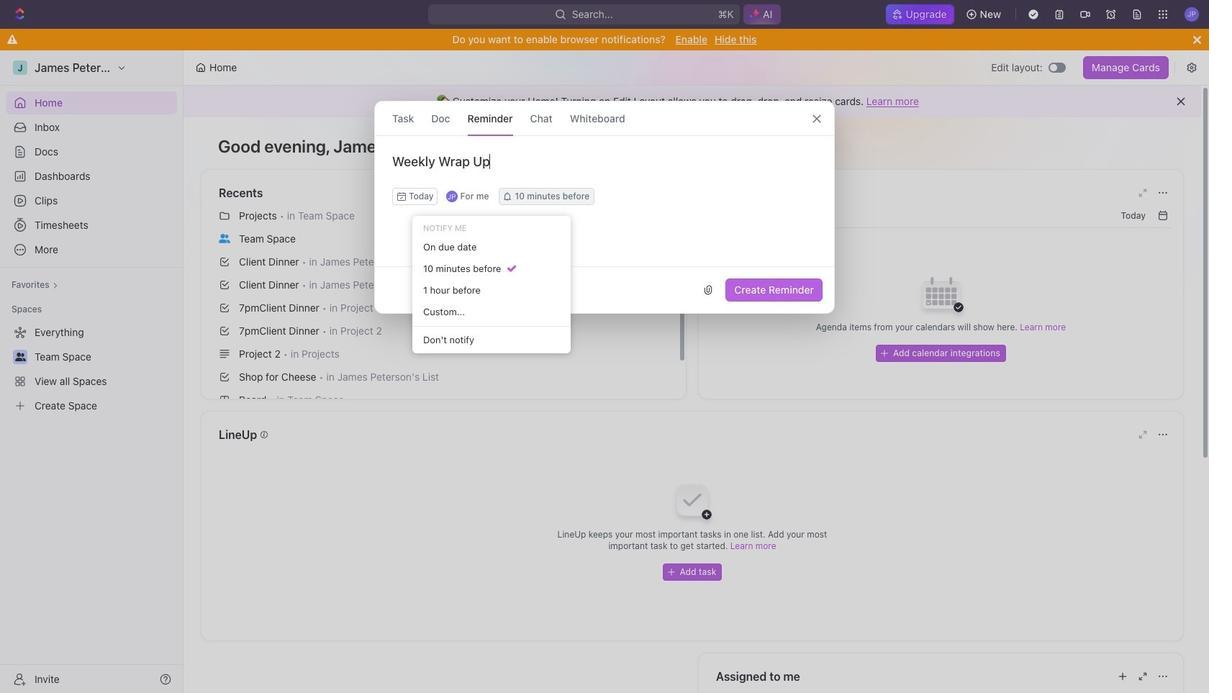 Task type: describe. For each thing, give the bounding box(es) containing it.
tree inside sidebar navigation
[[6, 321, 177, 417]]

sidebar navigation
[[0, 50, 184, 693]]

Reminder na﻿me or type '/' for commands text field
[[375, 153, 834, 188]]



Task type: vqa. For each thing, say whether or not it's contained in the screenshot.
dialog
yes



Task type: locate. For each thing, give the bounding box(es) containing it.
alert
[[184, 86, 1201, 117]]

tree
[[6, 321, 177, 417]]

user group image
[[219, 234, 230, 243]]

dialog
[[374, 101, 835, 314]]



